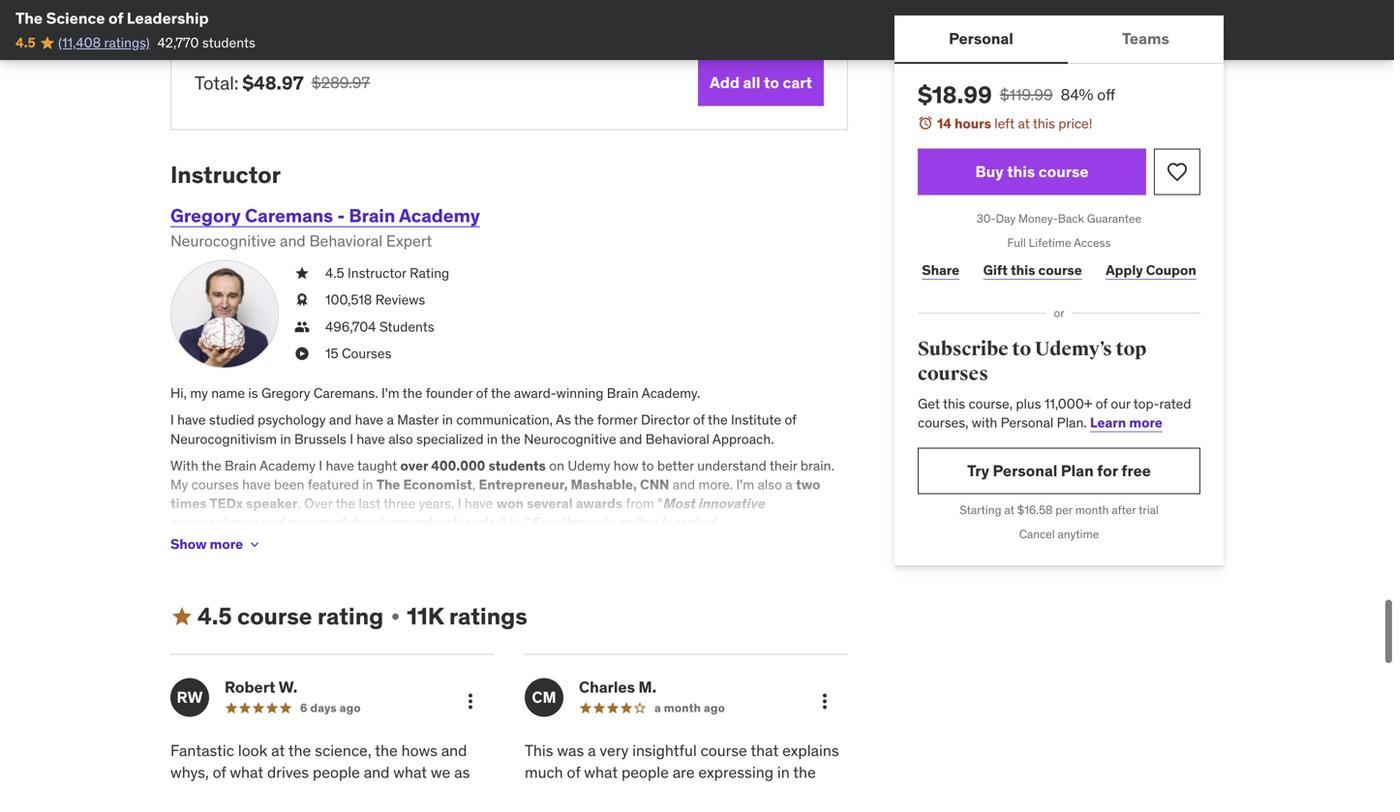 Task type: describe. For each thing, give the bounding box(es) containing it.
additional actions for review by charles m. image
[[814, 690, 837, 713]]

4.5 for 4.5 instructor rating
[[325, 265, 345, 282]]

share
[[922, 261, 960, 279]]

my
[[170, 476, 188, 494]]

tab list containing personal
[[895, 15, 1224, 64]]

subscribe
[[918, 338, 1009, 361]]

-
[[337, 204, 345, 227]]

gift
[[984, 261, 1008, 279]]

11k
[[407, 602, 444, 631]]

" to " excellence in online learning ".
[[502, 514, 721, 532]]

6
[[300, 701, 308, 716]]

after
[[1112, 503, 1137, 518]]

top-
[[1134, 395, 1160, 412]]

plan.
[[1057, 414, 1088, 431]]

a inside this was a very insightful course that explains much of what people are expressing in the workplace.
[[588, 741, 596, 761]]

back
[[1059, 211, 1085, 226]]

ago for insightful
[[704, 701, 726, 716]]

master
[[397, 411, 439, 429]]

this for get
[[943, 395, 966, 412]]

fantastic
[[170, 741, 234, 761]]

496,704 students
[[325, 318, 435, 335]]

the inside this was a very insightful course that explains much of what people are expressing in the workplace.
[[794, 763, 816, 783]]

development
[[347, 514, 432, 532]]

days
[[310, 701, 337, 716]]

the right with
[[202, 457, 222, 475]]

to inside button
[[764, 73, 780, 93]]

all
[[743, 73, 761, 93]]

have up the taught
[[357, 430, 385, 448]]

add all to cart
[[710, 73, 813, 93]]

free
[[1122, 461, 1152, 481]]

. over the last three years, i have won several awards from "
[[298, 495, 663, 513]]

xsmall image left the 11k
[[388, 609, 403, 625]]

more for learn more
[[1130, 414, 1163, 431]]

the up master
[[403, 385, 423, 402]]

gregory caremans - brain academy image
[[170, 260, 279, 369]]

in down awards in the left of the page
[[603, 514, 615, 532]]

subscribe to udemy's top courses
[[918, 338, 1147, 386]]

people inside this was a very insightful course that explains much of what people are expressing in the workplace.
[[622, 763, 669, 783]]

of inside fantastic look at the science, the hows and whys, of what drives people and what we as leaders can do to effectively manage a
[[213, 763, 226, 783]]

0 vertical spatial at
[[1019, 115, 1030, 132]]

1 horizontal spatial "
[[526, 514, 531, 532]]

courses inside subscribe to udemy's top courses
[[918, 362, 989, 386]]

this left price!
[[1034, 115, 1056, 132]]

additional actions for review by robert w. image
[[459, 690, 482, 713]]

4.5 course rating
[[198, 602, 384, 631]]

academy.
[[642, 385, 701, 402]]

11,000+
[[1045, 395, 1093, 412]]

and up as
[[441, 741, 467, 761]]

rw
[[177, 688, 203, 707]]

the up drives
[[288, 741, 311, 761]]

100,518
[[325, 291, 372, 309]]

personal inside button
[[949, 28, 1014, 48]]

2 horizontal spatial "
[[658, 495, 663, 513]]

we
[[431, 763, 451, 783]]

of right founder
[[476, 385, 488, 402]]

0 horizontal spatial brain
[[225, 457, 257, 475]]

of inside get this course, plus 11,000+ of our top-rated courses, with personal plan.
[[1096, 395, 1108, 412]]

better
[[658, 457, 694, 475]]

get
[[918, 395, 940, 412]]

what for this
[[584, 763, 618, 783]]

and up manage
[[364, 763, 390, 783]]

personal button
[[895, 15, 1068, 62]]

0 vertical spatial xsmall image
[[294, 291, 310, 310]]

the for the economist , entrepreneur, mashable, cnn and more. i'm also a
[[377, 476, 400, 494]]

more for show more
[[210, 536, 243, 553]]

m.
[[639, 678, 657, 697]]

show more
[[170, 536, 243, 553]]

have down caremans. i'm at the left of the page
[[355, 411, 384, 429]]

15
[[325, 345, 339, 362]]

42,770 students
[[158, 34, 256, 51]]

the left hows at the bottom of page
[[375, 741, 398, 761]]

14 hours left at this price!
[[938, 115, 1093, 132]]

award-
[[514, 385, 557, 402]]

at inside starting at $16.58 per month after trial cancel anytime
[[1005, 503, 1015, 518]]

over
[[304, 495, 333, 513]]

and down former
[[620, 430, 643, 448]]

alarm image
[[918, 115, 934, 131]]

fantastic look at the science, the hows and whys, of what drives people and what we as leaders can do to effectively manage a
[[170, 741, 478, 788]]

84%
[[1061, 85, 1094, 105]]

is
[[248, 385, 258, 402]]

was
[[557, 741, 584, 761]]

0 vertical spatial students
[[202, 34, 256, 51]]

with
[[170, 457, 199, 475]]

teams button
[[1068, 15, 1224, 62]]

science,
[[315, 741, 372, 761]]

4.5 instructor rating
[[325, 265, 450, 282]]

get this course, plus 11,000+ of our top-rated courses, with personal plan.
[[918, 395, 1192, 431]]

explains
[[783, 741, 839, 761]]

leadership
[[127, 8, 209, 28]]

per
[[1056, 503, 1073, 518]]

total: $48.97 $289.97
[[195, 71, 370, 95]]

behavioral inside the "gregory caremans - brain academy neurocognitive and behavioral expert"
[[310, 231, 383, 251]]

winning
[[557, 385, 604, 402]]

xsmall image for 496,704 students
[[294, 318, 310, 337]]

month inside starting at $16.58 per month after trial cancel anytime
[[1076, 503, 1110, 518]]

learning
[[661, 514, 714, 532]]

studied
[[209, 411, 255, 429]]

i up enterprise
[[458, 495, 462, 513]]

plan
[[1062, 461, 1094, 481]]

have down ,
[[465, 495, 493, 513]]

add all to cart button
[[699, 60, 824, 106]]

ago for science,
[[340, 701, 361, 716]]

lifetime
[[1029, 235, 1072, 250]]

i up featured
[[319, 457, 323, 475]]

have up featured
[[326, 457, 354, 475]]

in inside this was a very insightful course that explains much of what people are expressing in the workplace.
[[778, 763, 790, 783]]

buy this course
[[976, 162, 1089, 182]]

mashable,
[[571, 476, 637, 494]]

to inside on udemy how to better understand their brain. my courses have been featured in
[[642, 457, 654, 475]]

as
[[455, 763, 470, 783]]

robert
[[225, 678, 276, 697]]

udemy's
[[1035, 338, 1113, 361]]

course inside this was a very insightful course that explains much of what people are expressing in the workplace.
[[701, 741, 748, 761]]

have inside on udemy how to better understand their brain. my courses have been featured in
[[242, 476, 271, 494]]

teams
[[1123, 28, 1170, 48]]

this for buy
[[1008, 162, 1036, 182]]

ratings)
[[104, 34, 150, 51]]

14
[[938, 115, 952, 132]]

won
[[497, 495, 524, 513]]

neurocognitivism
[[170, 430, 277, 448]]

of right institute
[[785, 411, 797, 429]]

starting
[[960, 503, 1002, 518]]

a left two
[[786, 476, 793, 494]]

(11,408
[[58, 34, 101, 51]]

2 vertical spatial personal
[[993, 461, 1058, 481]]

rated
[[1160, 395, 1192, 412]]

in down the 'psychology'
[[280, 430, 291, 448]]

coupon
[[1147, 261, 1197, 279]]

in up specialized
[[442, 411, 453, 429]]

buy
[[976, 162, 1004, 182]]

of inside this was a very insightful course that explains much of what people are expressing in the workplace.
[[567, 763, 581, 783]]

plus
[[1017, 395, 1042, 412]]

of up ratings)
[[109, 8, 123, 28]]

wishlist image
[[1166, 160, 1190, 184]]

xsmall image for 15 courses
[[294, 344, 310, 363]]

that
[[751, 741, 779, 761]]

15 courses
[[325, 345, 392, 362]]

do
[[254, 784, 271, 788]]

$16.58
[[1018, 503, 1053, 518]]

effectively
[[293, 784, 363, 788]]

brain.
[[801, 457, 835, 475]]



Task type: vqa. For each thing, say whether or not it's contained in the screenshot.
visualize
no



Task type: locate. For each thing, give the bounding box(es) containing it.
students
[[202, 34, 256, 51], [489, 457, 546, 475]]

two
[[796, 476, 821, 494]]

0 vertical spatial more
[[1130, 414, 1163, 431]]

people down insightful
[[622, 763, 669, 783]]

apply coupon
[[1107, 261, 1197, 279]]

top
[[1116, 338, 1147, 361]]

xsmall image left 100,518 at the left top of the page
[[294, 291, 310, 310]]

hows
[[402, 741, 438, 761]]

the left science
[[15, 8, 43, 28]]

ago right days at the bottom
[[340, 701, 361, 716]]

1 vertical spatial brain
[[607, 385, 639, 402]]

as
[[556, 411, 571, 429]]

0 horizontal spatial instructor
[[170, 160, 281, 190]]

hours
[[955, 115, 992, 132]]

4.5 right medium image
[[198, 602, 232, 631]]

1 horizontal spatial behavioral
[[646, 430, 710, 448]]

guarantee
[[1088, 211, 1142, 226]]

4.5 for 4.5 course rating
[[198, 602, 232, 631]]

this inside 'link'
[[1011, 261, 1036, 279]]

personal inside get this course, plus 11,000+ of our top-rated courses, with personal plan.
[[1001, 414, 1054, 431]]

1 horizontal spatial students
[[489, 457, 546, 475]]

also down master
[[389, 430, 413, 448]]

0 vertical spatial also
[[389, 430, 413, 448]]

400.000
[[431, 457, 486, 475]]

0 horizontal spatial students
[[202, 34, 256, 51]]

courses up tedx
[[192, 476, 239, 494]]

cnn
[[640, 476, 670, 494]]

entrepreneur,
[[479, 476, 568, 494]]

brain right -
[[349, 204, 395, 227]]

0 horizontal spatial 4.5
[[15, 34, 36, 51]]

brussels
[[294, 430, 347, 448]]

1 horizontal spatial the
[[377, 476, 400, 494]]

1 horizontal spatial xsmall image
[[294, 291, 310, 310]]

the
[[15, 8, 43, 28], [377, 476, 400, 494]]

behavioral down 'director'
[[646, 430, 710, 448]]

approach.
[[713, 430, 775, 448]]

neuroscience
[[170, 514, 257, 532]]

this for gift
[[1011, 261, 1036, 279]]

1 ago from the left
[[340, 701, 361, 716]]

496,704
[[325, 318, 376, 335]]

day
[[996, 211, 1016, 226]]

0 horizontal spatial the
[[15, 8, 43, 28]]

2 vertical spatial brain
[[225, 457, 257, 475]]

this
[[1034, 115, 1056, 132], [1008, 162, 1036, 182], [1011, 261, 1036, 279], [943, 395, 966, 412]]

last
[[359, 495, 381, 513]]

neurocognitive down caremans
[[170, 231, 276, 251]]

several
[[527, 495, 573, 513]]

director
[[641, 411, 690, 429]]

30-
[[977, 211, 996, 226]]

i down the hi,
[[170, 411, 174, 429]]

in down the communication,
[[487, 430, 498, 448]]

2 horizontal spatial what
[[584, 763, 618, 783]]

1 vertical spatial more
[[210, 536, 243, 553]]

0 horizontal spatial "
[[502, 514, 507, 532]]

0 horizontal spatial ago
[[340, 701, 361, 716]]

to right all
[[764, 73, 780, 93]]

academy inside the "gregory caremans - brain academy neurocognitive and behavioral expert"
[[399, 204, 480, 227]]

course
[[1039, 162, 1089, 182], [1039, 261, 1083, 279], [237, 602, 312, 631], [701, 741, 748, 761]]

course up w.
[[237, 602, 312, 631]]

course inside 'link'
[[1039, 261, 1083, 279]]

0 vertical spatial behavioral
[[310, 231, 383, 251]]

1 horizontal spatial gregory
[[262, 385, 310, 402]]

in up last
[[362, 476, 373, 494]]

people up 'effectively'
[[313, 763, 360, 783]]

learn more link
[[1091, 414, 1163, 431]]

1 vertical spatial also
[[758, 476, 783, 494]]

years,
[[419, 495, 455, 513]]

the down explains
[[794, 763, 816, 783]]

0 horizontal spatial month
[[664, 701, 701, 716]]

academy up been
[[260, 457, 316, 475]]

of up workplace.
[[567, 763, 581, 783]]

a left master
[[387, 411, 394, 429]]

this right the buy
[[1008, 162, 1036, 182]]

xsmall image
[[294, 264, 310, 283], [294, 318, 310, 337], [294, 344, 310, 363], [388, 609, 403, 625]]

and inside most innovative neuroscience and personal development enterprise
[[260, 514, 285, 532]]

0 vertical spatial neurocognitive
[[170, 231, 276, 251]]

to inside subscribe to udemy's top courses
[[1013, 338, 1032, 361]]

and up brussels
[[329, 411, 352, 429]]

personal up $16.58
[[993, 461, 1058, 481]]

0 horizontal spatial gregory
[[170, 204, 241, 227]]

in inside on udemy how to better understand their brain. my courses have been featured in
[[362, 476, 373, 494]]

0 vertical spatial instructor
[[170, 160, 281, 190]]

and down caremans
[[280, 231, 306, 251]]

anytime
[[1058, 527, 1100, 542]]

the down the communication,
[[501, 430, 521, 448]]

this was a very insightful course that explains much of what people are expressing in the workplace.
[[525, 741, 839, 788]]

6 days ago
[[300, 701, 361, 716]]

of left our
[[1096, 395, 1108, 412]]

0 vertical spatial the
[[15, 8, 43, 28]]

2 horizontal spatial 4.5
[[325, 265, 345, 282]]

2 horizontal spatial at
[[1019, 115, 1030, 132]]

try personal plan for free
[[968, 461, 1152, 481]]

have up speaker
[[242, 476, 271, 494]]

0 vertical spatial personal
[[949, 28, 1014, 48]]

course up the expressing
[[701, 741, 748, 761]]

access
[[1074, 235, 1112, 250]]

3 what from the left
[[584, 763, 618, 783]]

of up can
[[213, 763, 226, 783]]

1 vertical spatial instructor
[[348, 265, 407, 282]]

neurocognitive inside hi, my name is gregory caremans. i'm the founder of the award-winning brain academy. i have studied psychology and have a master in communication, as the former director of the institute of neurocognitivism in brussels i have also specialized in the neurocognitive and behavioral approach.
[[524, 430, 617, 448]]

tab list
[[895, 15, 1224, 64]]

1 horizontal spatial neurocognitive
[[524, 430, 617, 448]]

what for fantastic
[[230, 763, 264, 783]]

people inside fantastic look at the science, the hows and whys, of what drives people and what we as leaders can do to effectively manage a
[[313, 763, 360, 783]]

gregory up the 'psychology'
[[262, 385, 310, 402]]

0 horizontal spatial academy
[[260, 457, 316, 475]]

on
[[549, 457, 565, 475]]

0 horizontal spatial courses
[[192, 476, 239, 494]]

1 vertical spatial month
[[664, 701, 701, 716]]

this up courses,
[[943, 395, 966, 412]]

brain inside the "gregory caremans - brain academy neurocognitive and behavioral expert"
[[349, 204, 395, 227]]

at up drives
[[271, 741, 285, 761]]

".
[[714, 514, 721, 532]]

with the brain academy i have taught over 400.000 students
[[170, 457, 546, 475]]

month up anytime on the right bottom of the page
[[1076, 503, 1110, 518]]

1 what from the left
[[230, 763, 264, 783]]

caremans
[[245, 204, 333, 227]]

our
[[1111, 395, 1131, 412]]

gregory caremans - brain academy link
[[170, 204, 480, 227]]

1 vertical spatial behavioral
[[646, 430, 710, 448]]

times
[[170, 495, 207, 513]]

students
[[380, 318, 435, 335]]

the up the communication,
[[491, 385, 511, 402]]

more down 'top-'
[[1130, 414, 1163, 431]]

this inside get this course, plus 11,000+ of our top-rated courses, with personal plan.
[[943, 395, 966, 412]]

1 vertical spatial neurocognitive
[[524, 430, 617, 448]]

and down speaker
[[260, 514, 285, 532]]

month up insightful
[[664, 701, 701, 716]]

left
[[995, 115, 1015, 132]]

featured
[[308, 476, 359, 494]]

a right was at bottom
[[588, 741, 596, 761]]

been
[[274, 476, 305, 494]]

founder
[[426, 385, 473, 402]]

2 what from the left
[[394, 763, 427, 783]]

" down cnn
[[658, 495, 663, 513]]

$119.99
[[1000, 85, 1054, 105]]

behavioral inside hi, my name is gregory caremans. i'm the founder of the award-winning brain academy. i have studied psychology and have a master in communication, as the former director of the institute of neurocognitivism in brussels i have also specialized in the neurocognitive and behavioral approach.
[[646, 430, 710, 448]]

1 vertical spatial students
[[489, 457, 546, 475]]

0 vertical spatial brain
[[349, 204, 395, 227]]

students up 'total:' at the top left
[[202, 34, 256, 51]]

expressing
[[699, 763, 774, 783]]

0 horizontal spatial people
[[313, 763, 360, 783]]

personal down plus
[[1001, 414, 1054, 431]]

1 horizontal spatial brain
[[349, 204, 395, 227]]

behavioral down -
[[310, 231, 383, 251]]

gregory inside hi, my name is gregory caremans. i'm the founder of the award-winning brain academy. i have studied psychology and have a master in communication, as the former director of the institute of neurocognitivism in brussels i have also specialized in the neurocognitive and behavioral approach.
[[262, 385, 310, 402]]

a down m.
[[655, 701, 662, 716]]

manage
[[367, 784, 423, 788]]

rating
[[318, 602, 384, 631]]

1 horizontal spatial academy
[[399, 204, 480, 227]]

the down featured
[[336, 495, 356, 513]]

42,770
[[158, 34, 199, 51]]

1 horizontal spatial more
[[1130, 414, 1163, 431]]

xsmall image for 4.5 instructor rating
[[294, 264, 310, 283]]

(11,408 ratings)
[[58, 34, 150, 51]]

4.5 up 100,518 at the left top of the page
[[325, 265, 345, 282]]

personal up $18.99
[[949, 28, 1014, 48]]

the for the science of leadership
[[15, 8, 43, 28]]

leaders
[[170, 784, 221, 788]]

1 vertical spatial the
[[377, 476, 400, 494]]

brain down neurocognitivism
[[225, 457, 257, 475]]

0 horizontal spatial xsmall image
[[247, 537, 263, 553]]

1 vertical spatial academy
[[260, 457, 316, 475]]

and inside the "gregory caremans - brain academy neurocognitive and behavioral expert"
[[280, 231, 306, 251]]

0 vertical spatial academy
[[399, 204, 480, 227]]

most innovative neuroscience and personal development enterprise
[[170, 495, 765, 532]]

2 ago from the left
[[704, 701, 726, 716]]

innovative
[[698, 495, 765, 513]]

$48.97
[[243, 71, 304, 95]]

0 vertical spatial 4.5
[[15, 34, 36, 51]]

1 horizontal spatial what
[[394, 763, 427, 783]]

neurocognitive down as in the bottom of the page
[[524, 430, 617, 448]]

neurocognitive
[[170, 231, 276, 251], [524, 430, 617, 448]]

brain up former
[[607, 385, 639, 402]]

this inside "button"
[[1008, 162, 1036, 182]]

of right 'director'
[[693, 411, 705, 429]]

xsmall image inside show more button
[[247, 537, 263, 553]]

brain inside hi, my name is gregory caremans. i'm the founder of the award-winning brain academy. i have studied psychology and have a master in communication, as the former director of the institute of neurocognitivism in brussels i have also specialized in the neurocognitive and behavioral approach.
[[607, 385, 639, 402]]

1 horizontal spatial month
[[1076, 503, 1110, 518]]

1 horizontal spatial courses
[[918, 362, 989, 386]]

try
[[968, 461, 990, 481]]

1 people from the left
[[313, 763, 360, 783]]

0 horizontal spatial behavioral
[[310, 231, 383, 251]]

0 horizontal spatial neurocognitive
[[170, 231, 276, 251]]

at inside fantastic look at the science, the hows and whys, of what drives people and what we as leaders can do to effectively manage a
[[271, 741, 285, 761]]

courses down the subscribe
[[918, 362, 989, 386]]

1 vertical spatial courses
[[192, 476, 239, 494]]

what inside this was a very insightful course that explains much of what people are expressing in the workplace.
[[584, 763, 618, 783]]

to down drives
[[275, 784, 289, 788]]

1 vertical spatial gregory
[[262, 385, 310, 402]]

apply coupon button
[[1102, 251, 1201, 290]]

4.5 left (11,408
[[15, 34, 36, 51]]

0 vertical spatial courses
[[918, 362, 989, 386]]

also inside hi, my name is gregory caremans. i'm the founder of the award-winning brain academy. i have studied psychology and have a master in communication, as the former director of the institute of neurocognitivism in brussels i have also specialized in the neurocognitive and behavioral approach.
[[389, 430, 413, 448]]

2 people from the left
[[622, 763, 669, 783]]

1 vertical spatial 4.5
[[325, 265, 345, 282]]

the up approach.
[[708, 411, 728, 429]]

0 horizontal spatial at
[[271, 741, 285, 761]]

online
[[618, 514, 658, 532]]

0 vertical spatial gregory
[[170, 204, 241, 227]]

1 horizontal spatial also
[[758, 476, 783, 494]]

tedx
[[210, 495, 243, 513]]

1 vertical spatial xsmall image
[[247, 537, 263, 553]]

behavioral
[[310, 231, 383, 251], [646, 430, 710, 448]]

xsmall image
[[294, 291, 310, 310], [247, 537, 263, 553]]

with
[[972, 414, 998, 431]]

what down very
[[584, 763, 618, 783]]

show more button
[[170, 526, 263, 564]]

at right the left
[[1019, 115, 1030, 132]]

1 horizontal spatial at
[[1005, 503, 1015, 518]]

in
[[442, 411, 453, 429], [280, 430, 291, 448], [487, 430, 498, 448], [362, 476, 373, 494], [603, 514, 615, 532], [778, 763, 790, 783]]

awards
[[576, 495, 623, 513]]

courses inside on udemy how to better understand their brain. my courses have been featured in
[[192, 476, 239, 494]]

0 horizontal spatial also
[[389, 430, 413, 448]]

instructor up caremans
[[170, 160, 281, 190]]

i up with the brain academy i have taught over 400.000 students
[[350, 430, 354, 448]]

and up most
[[673, 476, 696, 494]]

$18.99 $119.99 84% off
[[918, 80, 1116, 109]]

1 horizontal spatial people
[[622, 763, 669, 783]]

off
[[1098, 85, 1116, 105]]

xsmall image left 15
[[294, 344, 310, 363]]

more down neuroscience
[[210, 536, 243, 553]]

the right as in the bottom of the page
[[574, 411, 594, 429]]

0 vertical spatial month
[[1076, 503, 1110, 518]]

gregory
[[170, 204, 241, 227], [262, 385, 310, 402]]

2 horizontal spatial brain
[[607, 385, 639, 402]]

1 vertical spatial personal
[[1001, 414, 1054, 431]]

at left $16.58
[[1005, 503, 1015, 518]]

also down their
[[758, 476, 783, 494]]

1 horizontal spatial instructor
[[348, 265, 407, 282]]

4.5 for 4.5
[[15, 34, 36, 51]]

more inside button
[[210, 536, 243, 553]]

course inside "button"
[[1039, 162, 1089, 182]]

4.5
[[15, 34, 36, 51], [325, 265, 345, 282], [198, 602, 232, 631]]

2 vertical spatial 4.5
[[198, 602, 232, 631]]

the down the taught
[[377, 476, 400, 494]]

the science of leadership
[[15, 8, 209, 28]]

neurocognitive inside the "gregory caremans - brain academy neurocognitive and behavioral expert"
[[170, 231, 276, 251]]

what up can
[[230, 763, 264, 783]]

students up "entrepreneur,"
[[489, 457, 546, 475]]

medium image
[[170, 605, 194, 629]]

xsmall image down the "gregory caremans - brain academy neurocognitive and behavioral expert"
[[294, 264, 310, 283]]

to inside fantastic look at the science, the hows and whys, of what drives people and what we as leaders can do to effectively manage a
[[275, 784, 289, 788]]

1 horizontal spatial 4.5
[[198, 602, 232, 631]]

to down won
[[510, 514, 522, 532]]

have down my
[[177, 411, 206, 429]]

this
[[525, 741, 554, 761]]

2 vertical spatial at
[[271, 741, 285, 761]]

gregory inside the "gregory caremans - brain academy neurocognitive and behavioral expert"
[[170, 204, 241, 227]]

or
[[1054, 306, 1065, 321]]

instructor up 100,518 reviews
[[348, 265, 407, 282]]

academy up expert
[[399, 204, 480, 227]]

to up cnn
[[642, 457, 654, 475]]

gregory left caremans
[[170, 204, 241, 227]]

drives
[[267, 763, 309, 783]]

on udemy how to better understand their brain. my courses have been featured in
[[170, 457, 835, 494]]

$18.99
[[918, 80, 993, 109]]

1 vertical spatial at
[[1005, 503, 1015, 518]]

1 horizontal spatial ago
[[704, 701, 726, 716]]

ratings
[[449, 602, 528, 631]]

excellence
[[531, 514, 600, 532]]

0 horizontal spatial what
[[230, 763, 264, 783]]

in down that
[[778, 763, 790, 783]]

gift this course link
[[980, 251, 1087, 290]]

" down won
[[502, 514, 507, 532]]

ago up this was a very insightful course that explains much of what people are expressing in the workplace.
[[704, 701, 726, 716]]

this right gift
[[1011, 261, 1036, 279]]

a inside hi, my name is gregory caremans. i'm the founder of the award-winning brain academy. i have studied psychology and have a master in communication, as the former director of the institute of neurocognitivism in brussels i have also specialized in the neurocognitive and behavioral approach.
[[387, 411, 394, 429]]

what up manage
[[394, 763, 427, 783]]

0 horizontal spatial more
[[210, 536, 243, 553]]

xsmall image down speaker
[[247, 537, 263, 553]]

add
[[710, 73, 740, 93]]



